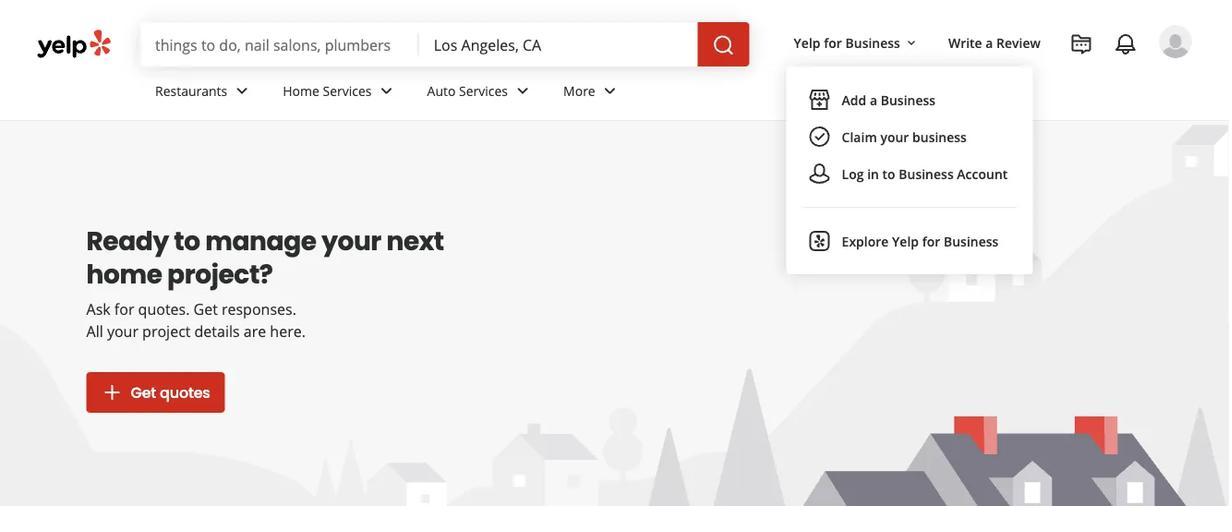 Task type: describe. For each thing, give the bounding box(es) containing it.
ask
[[86, 299, 111, 319]]

home services
[[283, 82, 372, 99]]

to inside ready to manage your next home project? ask for quotes. get responses. all your project details are here.
[[174, 223, 200, 259]]

review
[[997, 34, 1041, 51]]

24 add v2 image
[[101, 381, 123, 404]]

none field find
[[155, 34, 404, 54]]

yelp inside yelp for business button
[[794, 34, 821, 51]]

add a business button
[[801, 81, 1018, 118]]

business inside add a business button
[[881, 91, 936, 109]]

bob b. image
[[1159, 25, 1193, 58]]

all
[[86, 321, 103, 341]]

24 claim v2 image
[[809, 126, 831, 148]]

0 horizontal spatial your
[[107, 321, 139, 341]]

get quotes button
[[86, 372, 225, 413]]

services for home services
[[323, 82, 372, 99]]

notifications image
[[1115, 33, 1137, 55]]

auto services
[[427, 82, 508, 99]]

Find text field
[[155, 34, 404, 54]]

claim your business
[[842, 128, 967, 146]]

restaurants link
[[140, 67, 268, 120]]

in
[[867, 165, 879, 182]]

log in to business account
[[842, 165, 1008, 182]]

claim
[[842, 128, 877, 146]]

write a review
[[949, 34, 1041, 51]]

add
[[842, 91, 867, 109]]

a for add
[[870, 91, 878, 109]]

16 chevron down v2 image
[[904, 36, 919, 51]]

log in to business account button
[[801, 155, 1018, 192]]

explore yelp for business button
[[801, 223, 1018, 260]]

are
[[244, 321, 266, 341]]

yelp for business button
[[787, 26, 926, 59]]



Task type: locate. For each thing, give the bounding box(es) containing it.
yelp
[[794, 34, 821, 51], [892, 232, 919, 250]]

get quotes
[[131, 382, 210, 403]]

home services link
[[268, 67, 412, 120]]

0 horizontal spatial to
[[174, 223, 200, 259]]

business
[[846, 34, 901, 51], [881, 91, 936, 109], [899, 165, 954, 182], [944, 232, 999, 250]]

home
[[86, 256, 162, 292]]

0 vertical spatial to
[[883, 165, 896, 182]]

a inside button
[[870, 91, 878, 109]]

business
[[913, 128, 967, 146]]

write
[[949, 34, 983, 51]]

here.
[[270, 321, 306, 341]]

business left 16 chevron down v2 image
[[846, 34, 901, 51]]

account
[[957, 165, 1008, 182]]

24 chevron down v2 image inside more link
[[599, 80, 621, 102]]

24 add biz v2 image
[[809, 89, 831, 111]]

for inside ready to manage your next home project? ask for quotes. get responses. all your project details are here.
[[114, 299, 134, 319]]

yelp up 24 add biz v2 'icon'
[[794, 34, 821, 51]]

2 none field from the left
[[434, 34, 683, 54]]

0 vertical spatial for
[[824, 34, 842, 51]]

a right write
[[986, 34, 993, 51]]

1 horizontal spatial a
[[986, 34, 993, 51]]

1 horizontal spatial to
[[883, 165, 896, 182]]

1 vertical spatial yelp
[[892, 232, 919, 250]]

for up 24 add biz v2 'icon'
[[824, 34, 842, 51]]

your inside "button"
[[881, 128, 909, 146]]

user actions element
[[779, 23, 1218, 274]]

None field
[[155, 34, 404, 54], [434, 34, 683, 54]]

1 horizontal spatial 24 chevron down v2 image
[[512, 80, 534, 102]]

a inside 'link'
[[986, 34, 993, 51]]

search image
[[713, 34, 735, 56]]

1 services from the left
[[323, 82, 372, 99]]

1 horizontal spatial yelp
[[892, 232, 919, 250]]

for right explore
[[922, 232, 941, 250]]

0 horizontal spatial get
[[131, 382, 156, 403]]

1 horizontal spatial for
[[824, 34, 842, 51]]

your
[[881, 128, 909, 146], [322, 223, 381, 259], [107, 321, 139, 341]]

to inside button
[[883, 165, 896, 182]]

0 horizontal spatial yelp
[[794, 34, 821, 51]]

0 vertical spatial a
[[986, 34, 993, 51]]

2 horizontal spatial your
[[881, 128, 909, 146]]

services for auto services
[[459, 82, 508, 99]]

ready
[[86, 223, 169, 259]]

to right ready
[[174, 223, 200, 259]]

services inside home services link
[[323, 82, 372, 99]]

details
[[194, 321, 240, 341]]

1 vertical spatial a
[[870, 91, 878, 109]]

2 24 chevron down v2 image from the left
[[599, 80, 621, 102]]

your right all
[[107, 321, 139, 341]]

ready to manage your next home project? ask for quotes. get responses. all your project details are here.
[[86, 223, 444, 341]]

business categories element
[[140, 67, 1193, 120]]

yelp inside explore yelp for business button
[[892, 232, 919, 250]]

business inside explore yelp for business button
[[944, 232, 999, 250]]

0 vertical spatial your
[[881, 128, 909, 146]]

a right add
[[870, 91, 878, 109]]

more link
[[549, 67, 636, 120]]

24 chevron down v2 image left auto
[[376, 80, 398, 102]]

24 chevron down v2 image for auto services
[[512, 80, 534, 102]]

explore
[[842, 232, 889, 250]]

24 chevron down v2 image for home services
[[376, 80, 398, 102]]

24 friends v2 image
[[809, 163, 831, 185]]

get inside button
[[131, 382, 156, 403]]

quotes.
[[138, 299, 190, 319]]

for
[[824, 34, 842, 51], [922, 232, 941, 250], [114, 299, 134, 319]]

services inside auto services link
[[459, 82, 508, 99]]

2 vertical spatial for
[[114, 299, 134, 319]]

get right "24 add v2" image
[[131, 382, 156, 403]]

projects image
[[1071, 33, 1093, 55]]

1 vertical spatial to
[[174, 223, 200, 259]]

None search field
[[140, 22, 753, 67]]

2 vertical spatial your
[[107, 321, 139, 341]]

project
[[142, 321, 191, 341]]

your left next at left
[[322, 223, 381, 259]]

manage
[[205, 223, 316, 259]]

to right in
[[883, 165, 896, 182]]

0 vertical spatial yelp
[[794, 34, 821, 51]]

24 chevron down v2 image right auto services
[[512, 80, 534, 102]]

24 chevron down v2 image right the restaurants
[[231, 80, 253, 102]]

claim your business button
[[801, 118, 1018, 155]]

services
[[323, 82, 372, 99], [459, 82, 508, 99]]

24 chevron down v2 image inside home services link
[[376, 80, 398, 102]]

2 services from the left
[[459, 82, 508, 99]]

your right claim
[[881, 128, 909, 146]]

add a business
[[842, 91, 936, 109]]

24 chevron down v2 image right 'more'
[[599, 80, 621, 102]]

a
[[986, 34, 993, 51], [870, 91, 878, 109]]

0 horizontal spatial services
[[323, 82, 372, 99]]

1 24 chevron down v2 image from the left
[[231, 80, 253, 102]]

next
[[387, 223, 444, 259]]

restaurants
[[155, 82, 227, 99]]

services right auto
[[459, 82, 508, 99]]

1 horizontal spatial 24 chevron down v2 image
[[599, 80, 621, 102]]

business inside yelp for business button
[[846, 34, 901, 51]]

log
[[842, 165, 864, 182]]

none field near
[[434, 34, 683, 54]]

0 horizontal spatial 24 chevron down v2 image
[[231, 80, 253, 102]]

services right home
[[323, 82, 372, 99]]

business up the claim your business "button"
[[881, 91, 936, 109]]

2 horizontal spatial for
[[922, 232, 941, 250]]

none field up 'more'
[[434, 34, 683, 54]]

project?
[[167, 256, 273, 292]]

auto
[[427, 82, 456, 99]]

business down business
[[899, 165, 954, 182]]

2 24 chevron down v2 image from the left
[[512, 80, 534, 102]]

24 chevron down v2 image for more
[[599, 80, 621, 102]]

none field up home
[[155, 34, 404, 54]]

0 horizontal spatial 24 chevron down v2 image
[[376, 80, 398, 102]]

a for write
[[986, 34, 993, 51]]

to
[[883, 165, 896, 182], [174, 223, 200, 259]]

more
[[563, 82, 596, 99]]

24 yelp for biz v2 image
[[809, 230, 831, 252]]

business down account on the right top of page
[[944, 232, 999, 250]]

1 horizontal spatial get
[[194, 299, 218, 319]]

24 chevron down v2 image for restaurants
[[231, 80, 253, 102]]

write a review link
[[941, 26, 1048, 59]]

home
[[283, 82, 320, 99]]

get
[[194, 299, 218, 319], [131, 382, 156, 403]]

0 horizontal spatial for
[[114, 299, 134, 319]]

24 chevron down v2 image inside restaurants link
[[231, 80, 253, 102]]

yelp for business
[[794, 34, 901, 51]]

1 vertical spatial for
[[922, 232, 941, 250]]

quotes
[[160, 382, 210, 403]]

Near text field
[[434, 34, 683, 54]]

1 none field from the left
[[155, 34, 404, 54]]

responses.
[[222, 299, 296, 319]]

24 chevron down v2 image inside auto services link
[[512, 80, 534, 102]]

for right ask
[[114, 299, 134, 319]]

24 chevron down v2 image
[[231, 80, 253, 102], [512, 80, 534, 102]]

yelp right explore
[[892, 232, 919, 250]]

1 horizontal spatial services
[[459, 82, 508, 99]]

explore yelp for business
[[842, 232, 999, 250]]

auto services link
[[412, 67, 549, 120]]

0 vertical spatial get
[[194, 299, 218, 319]]

24 chevron down v2 image
[[376, 80, 398, 102], [599, 80, 621, 102]]

business inside log in to business account button
[[899, 165, 954, 182]]

1 vertical spatial get
[[131, 382, 156, 403]]

get up details
[[194, 299, 218, 319]]

0 horizontal spatial none field
[[155, 34, 404, 54]]

1 24 chevron down v2 image from the left
[[376, 80, 398, 102]]

1 horizontal spatial none field
[[434, 34, 683, 54]]

0 horizontal spatial a
[[870, 91, 878, 109]]

1 vertical spatial your
[[322, 223, 381, 259]]

get inside ready to manage your next home project? ask for quotes. get responses. all your project details are here.
[[194, 299, 218, 319]]

1 horizontal spatial your
[[322, 223, 381, 259]]



Task type: vqa. For each thing, say whether or not it's contained in the screenshot.
Ready To Manage Your Next Home Project? Ask For Quotes. Get Responses. All Your Project Details Are Here.
yes



